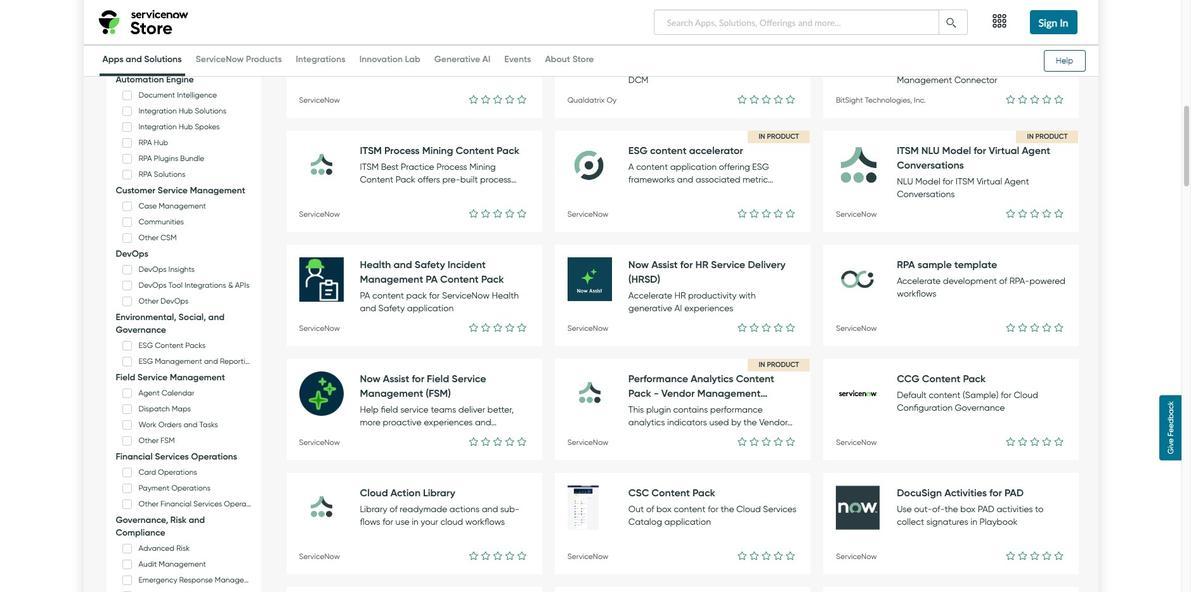 Task type: locate. For each thing, give the bounding box(es) containing it.
in product up conversation
[[1027, 132, 1068, 141]]

accelerate inside rpa sample template accelerate development of rpa-powered workflows
[[897, 276, 941, 287]]

models down make at right
[[944, 200, 974, 210]]

safety
[[354, 258, 384, 271], [415, 258, 445, 271], [378, 303, 405, 314], [426, 303, 452, 314]]

sample up development
[[918, 258, 952, 271]]

accelerator up a
[[628, 144, 682, 157]]

application down esg content accelerator element
[[670, 162, 717, 172]]

1 plugin from the left
[[585, 405, 610, 415]]

this plugin contains performance analytics indicators used by the vendor management workspace element
[[629, 404, 798, 429]]

data
[[757, 30, 780, 43], [665, 44, 689, 57]]

docusign inside docusign activities for pad use out-of-the box pad activities to collect signatures in playbook
[[897, 487, 942, 499]]

app by company servicenow element for docusign activities for pad
[[836, 552, 877, 561]]

1 vertical spatial reporting
[[220, 356, 254, 366]]

1 vertical spatial out-
[[927, 517, 945, 528]]

tasks
[[199, 420, 218, 429]]

workflows inside rpa sample template accelerate development of rpa-powered workflows
[[897, 289, 937, 299]]

2 ccg from the left
[[897, 372, 920, 385]]

1 vertical spatial help
[[360, 405, 379, 415]]

security inside the bitsight for security performance management connector
[[889, 30, 927, 43]]

frameworks
[[629, 174, 675, 185]]

app by company servicenow element
[[299, 95, 340, 105], [299, 209, 340, 219], [568, 209, 608, 219], [836, 209, 877, 219], [299, 324, 340, 333], [568, 324, 608, 333], [836, 324, 877, 333], [299, 438, 340, 447], [568, 438, 608, 447], [836, 438, 877, 447], [299, 552, 340, 561], [568, 552, 608, 561], [836, 552, 877, 561]]

app by company servicenow element for health and safety incident management pa content pack
[[299, 324, 340, 333]]

1 delivery from the left
[[687, 258, 725, 271]]

cloud action library library of readymade actions and sub- flows for use in your cloud workflows
[[360, 487, 520, 528]]

signatures
[[910, 504, 952, 515], [927, 517, 969, 528]]

0 horizontal spatial user
[[911, 174, 928, 185]]

0 horizontal spatial in
[[412, 517, 419, 528]]

servicenow for docusign activities for pad
[[836, 552, 877, 561]]

by inside the 'performance analytics content pack - vendor management workspace this plugin contains performance analytics indicators used by the vendor management workspace'
[[590, 417, 600, 428]]

now for now assist for hr service delivery (hrsd) accelerate hr productivity with generative ai experiences
[[629, 258, 649, 271]]

1 horizontal spatial plugin
[[646, 405, 671, 415]]

financial down payment
[[161, 499, 192, 509]]

0 vertical spatial ai
[[482, 53, 491, 65]]

environmental,
[[116, 311, 176, 323]]

offers up the problem,
[[382, 162, 404, 172]]

docusign up use
[[897, 487, 942, 499]]

with up comprises
[[734, 504, 751, 515]]

1 vertical spatial use
[[396, 517, 410, 528]]

delivery inside now assist for hr service delivery (hrsd) accelerate hr productivity with generative ai experiences
[[748, 258, 786, 271]]

governance down artefacts at the bottom right of page
[[836, 403, 886, 413]]

delivery inside now assist for hr service delivery (hrsd) now assist for hrsd enables generative ai capabilities for case and knowledge management to boost agent productivity and deliver faster case resolution for employees.
[[687, 258, 725, 271]]

2 delivery from the left
[[748, 258, 786, 271]]

hr up accelerate hr productivity with generative ai experiences element
[[696, 258, 709, 271]]

application inside esg content accelerator a content application offering esg frameworks and associated metric…
[[670, 162, 717, 172]]

the up rate
[[299, 290, 314, 301]]

data for dcm - content pack - common service data model
[[757, 30, 780, 43]]

0 horizontal spatial pre-
[[406, 162, 424, 172]]

your left csdm
[[675, 62, 692, 73]]

bitsight for security performance management connector element down search icon
[[897, 29, 1067, 58]]

performance inside performance analytics - content pack - guided tours
[[299, 30, 359, 43]]

are
[[886, 162, 900, 172]]

pack inside performance analytics - content pack - guided tours advanced analytics for guided tours
[[360, 44, 383, 57]]

of inside csc content pack out of box content for the cloud services catalog application
[[646, 504, 654, 515]]

for inside the bitsight for security performance management connector
[[874, 30, 887, 43]]

1 activities from the left
[[884, 487, 926, 499]]

guided for performance analytics - content pack - guided tours
[[488, 30, 523, 43]]

service right store
[[629, 44, 663, 57]]

1 incident from the left
[[387, 258, 425, 271]]

- inside performance analytics content pack - vendor management… this plugin contains performance analytics indicators used by the vendor…
[[654, 387, 659, 400]]

0 horizontal spatial pad
[[944, 487, 963, 499]]

the inside health and safety incident management pa content pack the application generates and shows safety frequency rate metrics for the health and safety application.
[[299, 290, 314, 301]]

1 vertical spatial actions
[[670, 542, 700, 553]]

your inside cloud action library library of readymade actions and sub- flows for use in your cloud workflows
[[421, 517, 438, 528]]

help down sign in
[[1056, 56, 1073, 65]]

now
[[568, 258, 588, 271], [629, 258, 649, 271], [568, 276, 586, 287], [299, 372, 320, 385], [360, 372, 381, 385]]

with up the designer
[[891, 517, 908, 528]]

offers
[[382, 162, 404, 172], [418, 174, 440, 185]]

0 vertical spatial analytics
[[704, 405, 741, 415]]

pad up activities
[[1005, 487, 1024, 499]]

sample for rpa sample template
[[857, 258, 891, 271]]

services up governance
[[568, 517, 601, 528]]

in product up metric…
[[759, 132, 799, 141]]

pa up shows
[[426, 273, 438, 285]]

app by company servicenow element for now assist for hr service delivery (hrsd)
[[568, 324, 608, 333]]

pad for docusign activities for pad use out-of-the box pad activities to collect signatures in playbook
[[1005, 487, 1024, 499]]

content inside csc content pack this application provides content for use with the cloud services catalog application.this app comprises readymade catalog items suitable for use, with inbuilt governance policies and actions to deliver end-to-end governed deployment workflow.
[[671, 504, 703, 515]]

servicenow for performance analytics - content pack - guided tours
[[299, 95, 340, 105]]

servicenow for now assist for field service management (fsm)
[[299, 438, 340, 447]]

contains inside performance analytics content pack - vendor management… this plugin contains performance analytics indicators used by the vendor…
[[673, 405, 708, 415]]

2 horizontal spatial pa
[[493, 258, 505, 271]]

box inside csc content pack out of box content for the cloud services catalog application
[[656, 504, 672, 515]]

delivery up capabilities
[[748, 258, 786, 271]]

bitsight
[[836, 30, 871, 43], [897, 30, 932, 43], [897, 62, 927, 73]]

servicenow for health and safety incident management pa content pack
[[299, 324, 340, 333]]

0 horizontal spatial actions
[[450, 504, 480, 515]]

pre- up the problem,
[[406, 162, 424, 172]]

ai inside now assist for hr service delivery (hrsd) accelerate hr productivity with generative ai experiences
[[675, 303, 682, 314]]

bitsight for bitsight for security performance management connector bitsight for security performance management connector
[[897, 30, 932, 43]]

2 common from the left
[[736, 30, 778, 43]]

in
[[1060, 16, 1069, 29], [759, 132, 765, 141], [1027, 132, 1034, 141], [759, 360, 765, 369]]

performance
[[139, 11, 183, 20], [299, 30, 359, 43], [360, 30, 420, 43], [930, 30, 990, 43], [991, 30, 1050, 43], [977, 62, 1029, 73], [568, 372, 627, 385], [629, 372, 688, 385]]

of inside rpa sample template accelerate development of rpa-powered workflows
[[999, 276, 1007, 287]]

servicenow for csc content pack
[[568, 552, 608, 561]]

2 vertical spatial ai
[[675, 303, 682, 314]]

0 horizontal spatial playbook
[[836, 517, 874, 528]]

metric…
[[743, 174, 773, 185]]

0 horizontal spatial help
[[360, 405, 379, 415]]

agent inside automation engine document intelligence integration hub solutions integration hub spokes rpa hub rpa plugins bundle rpa solutions customer service management case management communities other csm devops devops insights devops tool integrations & apis other devops environmental, social, and governance esg content packs esg management and reporting field service management agent calendar dispatch maps work orders and tasks other fsm financial services operations card operations payment operations other financial services operations
[[139, 388, 160, 398]]

servicenow inside tab list
[[196, 53, 244, 65]]

other left par
[[139, 58, 159, 68]]

audit
[[139, 559, 157, 569]]

social,
[[179, 311, 206, 323]]

field
[[381, 405, 398, 415]]

0 horizontal spatial guided
[[393, 44, 428, 57]]

service inside now assist for field service management (fsm) help field service teams deliver better, more proactive experiences and…
[[452, 372, 486, 385]]

0 vertical spatial use
[[718, 504, 732, 515]]

0 vertical spatial that
[[884, 174, 901, 185]]

0 vertical spatial (hrsd)
[[727, 258, 759, 271]]

common inside dcm - content pack - common service data model
[[675, 30, 717, 43]]

teams
[[431, 405, 456, 415]]

conversations
[[992, 144, 1059, 157], [897, 158, 964, 171], [897, 189, 955, 200], [941, 212, 999, 223]]

playbook inside docusign activities for pad collect electronic signatures via docusign during a playbook run with this out-of-the-box process automation designer (pad) content that leverages the docusign spoke.
[[836, 517, 874, 528]]

agent
[[961, 144, 990, 157], [1022, 144, 1051, 157], [1005, 176, 1029, 187], [914, 212, 938, 223], [139, 388, 160, 398]]

common for dcm - content pack - common service data model
[[675, 30, 717, 43]]

sign in
[[1039, 16, 1069, 29]]

1 integration from the top
[[139, 106, 177, 115]]

(hrsd) for now assist for hr service delivery (hrsd) accelerate hr productivity with generative ai experiences
[[629, 273, 661, 285]]

cloud action library element
[[360, 486, 530, 500]]

1 in from the left
[[412, 517, 419, 528]]

indicators
[[743, 405, 783, 415], [667, 417, 707, 428]]

this inside csc content pack this application provides content for use with the cloud services catalog application.this app comprises readymade catalog items suitable for use, with inbuilt governance policies and actions to deliver end-to-end governed deployment workflow.
[[568, 504, 583, 515]]

2 horizontal spatial tours
[[488, 62, 509, 73]]

intelligence for analytics
[[175, 26, 215, 36]]

pa for health and safety incident management pa content pack pa content pack for servicenow health and safety application
[[426, 273, 438, 285]]

with inside docusign activities for pad collect electronic signatures via docusign during a playbook run with this out-of-the-box process automation designer (pad) content that leverages the docusign spoke.
[[891, 517, 908, 528]]

1 vertical spatial app
[[705, 517, 722, 528]]

services up inbuilt
[[763, 504, 797, 515]]

events
[[505, 53, 531, 65]]

1 contains from the left
[[613, 405, 647, 415]]

2 bitsight for security performance management connector element from the top
[[897, 61, 1067, 87]]

0 vertical spatial of-
[[932, 504, 945, 515]]

health up application.
[[492, 290, 519, 301]]

itsm nlu model for virtual agent conversations element
[[897, 143, 1067, 172]]

2 activities from the left
[[945, 487, 987, 499]]

2 vertical spatial deliver
[[713, 542, 740, 553]]

governance for ccg content pack default content (sample) for cloud configuration governance
[[955, 403, 1005, 413]]

now for now assist for field service management (fsm)
[[299, 372, 320, 385]]

0 horizontal spatial common
[[675, 30, 717, 43]]

sign
[[1039, 16, 1058, 29]]

cloud inside cloud action library library of readymade actions and sub- flows for use in your cloud workflows
[[360, 487, 388, 499]]

1 horizontal spatial the
[[906, 200, 921, 210]]

incident inside health and safety incident management pa content pack the application generates and shows safety frequency rate metrics for the health and safety application.
[[387, 258, 425, 271]]

0 horizontal spatial productivity
[[568, 301, 616, 312]]

guided inside performance analytics - content pack - guided tours
[[488, 30, 523, 43]]

use right flows
[[396, 517, 410, 528]]

1 horizontal spatial contains
[[673, 405, 708, 415]]

to up resolution
[[728, 289, 736, 299]]

servicenow for itsm process mining content pack
[[299, 209, 340, 219]]

1 horizontal spatial your
[[675, 62, 692, 73]]

workspace
[[633, 387, 686, 400], [706, 417, 752, 428]]

1 performance from the left
[[649, 405, 702, 415]]

0 horizontal spatial action
[[330, 487, 360, 499]]

0 horizontal spatial experiences
[[424, 417, 473, 428]]

1 horizontal spatial tours
[[430, 44, 455, 57]]

continual
[[406, 187, 444, 198]]

in for itsm nlu model for virtual agent conversations
[[1027, 132, 1034, 141]]

security for bitsight for security performance management connector
[[889, 30, 927, 43]]

automation down run
[[836, 530, 884, 540]]

1 horizontal spatial data
[[757, 30, 780, 43]]

1 vertical spatial built
[[460, 174, 478, 185]]

box up application.this
[[656, 504, 672, 515]]

pack
[[455, 30, 478, 43], [642, 30, 664, 43], [703, 30, 725, 43], [360, 44, 383, 57], [436, 144, 459, 157], [497, 144, 519, 157], [396, 174, 415, 185], [340, 273, 363, 285], [481, 273, 504, 285], [716, 372, 739, 385], [902, 372, 925, 385], [963, 372, 986, 385], [629, 387, 651, 400], [632, 487, 655, 499], [693, 487, 715, 499]]

experiences inside now assist for field service management (fsm) help field service teams deliver better, more proactive experiences and…
[[424, 417, 473, 428]]

deliver down the use,
[[713, 542, 740, 553]]

solutions down plugins
[[154, 169, 186, 179]]

support
[[1027, 200, 1059, 210]]

0 horizontal spatial csc
[[568, 487, 588, 499]]

2 plugin from the left
[[646, 405, 671, 415]]

2 by from the left
[[731, 417, 741, 428]]

servicenow
[[196, 53, 244, 65], [299, 95, 340, 105], [299, 209, 340, 219], [568, 209, 608, 219], [836, 209, 877, 219], [442, 290, 490, 301], [299, 324, 340, 333], [568, 324, 608, 333], [836, 324, 877, 333], [299, 438, 340, 447], [568, 438, 608, 447], [836, 438, 877, 447], [299, 552, 340, 561], [568, 552, 608, 561], [836, 552, 877, 561]]

performance analytics predictive intelligence reporting other par
[[137, 11, 216, 68]]

sample inside rpa sample template accelerate development of rpa-powered workflows
[[918, 258, 952, 271]]

ai inside now assist for hr service delivery (hrsd) now assist for hrsd enables generative ai capabilities for case and knowledge management to boost agent productivity and deliver faster case resolution for employees.
[[731, 276, 739, 287]]

and inside tab list
[[126, 53, 142, 65]]

hr
[[635, 258, 648, 271], [696, 258, 709, 271], [675, 290, 686, 301]]

1 used from the left
[[568, 417, 587, 428]]

1 vertical spatial configuration
[[897, 403, 953, 413]]

2 contains from the left
[[673, 405, 708, 415]]

1 horizontal spatial statements
[[916, 187, 961, 198]]

to inside docusign activities for pad use out-of-the box pad activities to collect signatures in playbook
[[1035, 504, 1044, 515]]

use
[[897, 504, 912, 515]]

tours right the generative
[[488, 62, 509, 73]]

via
[[954, 504, 966, 515]]

0 vertical spatial advanced
[[360, 62, 402, 73]]

-
[[407, 30, 412, 43], [468, 30, 473, 43], [481, 30, 486, 43], [593, 30, 598, 43], [654, 30, 659, 43], [667, 30, 672, 43], [728, 30, 733, 43], [385, 44, 390, 57], [741, 372, 747, 385], [654, 387, 659, 400]]

docusign activities for pad collect electronic signatures via docusign during a playbook run with this out-of-the-box process automation designer (pad) content that leverages the docusign spoke.
[[836, 487, 1056, 553]]

and up metrics
[[333, 258, 351, 271]]

case inside now assist for hr service delivery (hrsd) now assist for hrsd enables generative ai capabilities for case and knowledge management to boost agent productivity and deliver faster case resolution for employees.
[[581, 289, 602, 299]]

1 horizontal spatial action
[[391, 487, 421, 499]]

2 other from the top
[[139, 233, 159, 242]]

pack inside health and safety incident management pa content pack pa content pack for servicenow health and safety application
[[481, 273, 504, 285]]

for inside csc content pack out of box content for the cloud services catalog application
[[708, 504, 719, 515]]

model up are
[[881, 144, 910, 157]]

1 playbook from the left
[[836, 517, 874, 528]]

1 horizontal spatial experiences
[[684, 303, 733, 314]]

0 horizontal spatial analytics
[[629, 417, 665, 428]]

0 vertical spatial readymade
[[400, 504, 447, 515]]

in product for esg content accelerator
[[759, 132, 799, 141]]

2 in from the left
[[971, 517, 978, 528]]

2 csc from the left
[[629, 487, 649, 499]]

assist for now assist for hr service delivery (hrsd) accelerate hr productivity with generative ai experiences
[[652, 258, 678, 271]]

0 horizontal spatial the
[[299, 290, 314, 301]]

use down csc content pack element
[[718, 504, 732, 515]]

pa for health and safety incident management pa content pack the application generates and shows safety frequency rate metrics for the health and safety application.
[[493, 258, 505, 271]]

analytics inside performance analytics content pack - vendor management… this plugin contains performance analytics indicators used by the vendor…
[[629, 417, 665, 428]]

indicators inside the 'performance analytics content pack - vendor management workspace this plugin contains performance analytics indicators used by the vendor management workspace'
[[743, 405, 783, 415]]

in
[[412, 517, 419, 528], [971, 517, 978, 528]]

0 horizontal spatial pa
[[360, 290, 370, 301]]

0 horizontal spatial ccg
[[836, 372, 859, 385]]

of
[[1030, 162, 1038, 172], [999, 276, 1007, 287], [390, 504, 398, 515], [646, 504, 654, 515]]

a
[[629, 162, 634, 172]]

0 vertical spatial intelligence
[[175, 26, 215, 36]]

tab list
[[96, 47, 600, 76]]

predictive
[[139, 26, 173, 36]]

agent down variety at the top
[[1005, 176, 1029, 187]]

other inside performance analytics predictive intelligence reporting other par
[[139, 58, 159, 68]]

model for itsm nlu model for virtual agent conversations nlu model for itsm virtual agent conversations
[[915, 176, 941, 187]]

rpa sample template element
[[897, 258, 1067, 272]]

the inside itsm nlu model for virtual agent conversations nlu models are trained to understand a variety of statements that a user may make during a conversation and to relate these statements to a task that a user may want to perform.  the itsm models provide nlu support for the itsm virtual agent conversations topics.
[[906, 200, 921, 210]]

connector for bitsight for security performance management connector bitsight for security performance management connector
[[963, 44, 1012, 57]]

analytics for performance analytics - content pack - guided tours advanced analytics for guided tours
[[422, 30, 465, 43]]

servicenow for esg content accelerator
[[568, 209, 608, 219]]

generative up accelerate hr productivity with generative ai experiences element
[[685, 276, 729, 287]]

pa
[[493, 258, 505, 271], [426, 273, 438, 285], [360, 290, 370, 301]]

star empty image
[[505, 93, 514, 105], [518, 93, 526, 105], [762, 93, 771, 105], [774, 93, 783, 105], [1043, 93, 1051, 105], [481, 207, 490, 219], [505, 207, 514, 219], [518, 207, 526, 219], [786, 207, 795, 219], [1018, 207, 1027, 219], [1055, 207, 1064, 219], [469, 321, 478, 334], [481, 321, 490, 334], [493, 321, 502, 334], [738, 321, 747, 334], [750, 321, 759, 334], [1006, 321, 1015, 334], [1018, 321, 1027, 334], [1055, 321, 1064, 334], [469, 435, 478, 448], [481, 435, 490, 448], [505, 435, 514, 448], [738, 435, 747, 448], [750, 435, 759, 448], [762, 435, 771, 448], [1018, 435, 1027, 448], [1043, 435, 1051, 448], [469, 549, 478, 562], [481, 549, 490, 562], [505, 549, 514, 562], [738, 549, 747, 562], [750, 549, 759, 562], [786, 549, 795, 562]]

1 horizontal spatial analytics
[[704, 405, 741, 415]]

playbook down activities
[[980, 517, 1018, 528]]

1 catalog from the left
[[603, 517, 637, 528]]

offers inside itsm process mining content pack itsm best practice process mining content pack offers pre-built process…
[[418, 174, 440, 185]]

to
[[933, 162, 942, 172], [341, 187, 350, 198], [855, 187, 863, 198], [963, 187, 972, 198], [859, 200, 867, 210], [728, 289, 736, 299], [1035, 504, 1044, 515], [702, 542, 711, 553]]

servicenow for cloud action library
[[299, 552, 340, 561]]

out-
[[914, 504, 932, 515], [927, 517, 945, 528]]

(hrsd) inside now assist for hr service delivery (hrsd) now assist for hrsd enables generative ai capabilities for case and knowledge management to boost agent productivity and deliver faster case resolution for employees.
[[727, 258, 759, 271]]

0 vertical spatial automation
[[116, 73, 164, 85]]

governed
[[568, 555, 607, 566]]

automation engine document intelligence integration hub solutions integration hub spokes rpa hub rpa plugins bundle rpa solutions customer service management case management communities other csm devops devops insights devops tool integrations & apis other devops environmental, social, and governance esg content packs esg management and reporting field service management agent calendar dispatch maps work orders and tasks other fsm financial services operations card operations payment operations other financial services operations
[[116, 73, 263, 509]]

configuration for ccg content pack content artefacts for the cloud configuration governance app
[[966, 390, 1022, 401]]

of left rpa-
[[999, 276, 1007, 287]]

0 horizontal spatial contains
[[613, 405, 647, 415]]

generative
[[685, 276, 729, 287], [629, 303, 672, 314]]

this
[[568, 405, 583, 415], [629, 405, 644, 415], [568, 504, 583, 515]]

productivity inside now assist for hr service delivery (hrsd) now assist for hrsd enables generative ai capabilities for case and knowledge management to boost agent productivity and deliver faster case resolution for employees.
[[568, 301, 616, 312]]

2 performance from the left
[[710, 405, 763, 415]]

case
[[691, 301, 711, 312]]

hub up plugins
[[154, 137, 168, 147]]

governance inside ccg content pack content artefacts for the cloud configuration governance app
[[836, 403, 886, 413]]

ccg inside ccg content pack content artefacts for the cloud configuration governance app
[[836, 372, 859, 385]]

default
[[897, 390, 927, 401]]

star empty image
[[469, 93, 478, 105], [481, 93, 490, 105], [493, 93, 502, 105], [738, 93, 747, 105], [750, 93, 759, 105], [786, 93, 795, 105], [1006, 93, 1015, 105], [1018, 93, 1027, 105], [1031, 93, 1039, 105], [1055, 93, 1064, 105], [469, 207, 478, 219], [493, 207, 502, 219], [738, 207, 747, 219], [750, 207, 759, 219], [762, 207, 771, 219], [774, 207, 783, 219], [1006, 207, 1015, 219], [1031, 207, 1039, 219], [1043, 207, 1051, 219], [505, 321, 514, 334], [518, 321, 526, 334], [762, 321, 771, 334], [774, 321, 783, 334], [786, 321, 795, 334], [1031, 321, 1039, 334], [1043, 321, 1051, 334], [493, 435, 502, 448], [518, 435, 526, 448], [774, 435, 783, 448], [786, 435, 795, 448], [1006, 435, 1015, 448], [1031, 435, 1039, 448], [1055, 435, 1064, 448], [493, 549, 502, 562], [518, 549, 526, 562], [762, 549, 771, 562], [774, 549, 783, 562], [1006, 549, 1015, 562], [1018, 549, 1027, 562], [1031, 549, 1039, 562], [1043, 549, 1051, 562], [1055, 549, 1064, 562]]

1 vertical spatial workspace
[[706, 417, 752, 428]]

application up suitable
[[665, 517, 711, 528]]

other
[[139, 58, 159, 68], [139, 233, 159, 242], [139, 296, 159, 306], [139, 436, 159, 445], [139, 499, 159, 509]]

bitsight inside the bitsight for security performance management connector
[[836, 30, 871, 43]]

that
[[884, 174, 901, 185], [1001, 187, 1018, 198], [982, 530, 999, 540]]

ai up boost
[[731, 276, 739, 287]]

configuration inside ccg content pack default content (sample) for cloud configuration governance
[[897, 403, 953, 413]]

during up task
[[975, 174, 1001, 185]]

apps and solutions
[[102, 53, 182, 65]]

in inside button
[[1060, 16, 1069, 29]]

0 horizontal spatial deliver
[[459, 405, 485, 415]]

application.
[[454, 303, 503, 314]]

tab list containing apps and solutions
[[96, 47, 600, 76]]

1 horizontal spatial generative
[[685, 276, 729, 287]]

1 vertical spatial readymade
[[568, 530, 615, 540]]

0 horizontal spatial activities
[[884, 487, 926, 499]]

integrations right products
[[296, 53, 346, 65]]

template for rpa sample template accelerate development of rpa-powered workflows
[[955, 258, 997, 271]]

performance inside performance analytics predictive intelligence reporting other par
[[139, 11, 183, 20]]

2 template from the left
[[955, 258, 997, 271]]

in product for performance analytics content pack - vendor management…
[[759, 360, 799, 369]]

field inside now assist for field service management (fsm) help field service teams deliver better, more proactive experiences and…
[[427, 372, 449, 385]]

2 sample from the left
[[918, 258, 952, 271]]

0 vertical spatial workspace
[[633, 387, 686, 400]]

during up leverages
[[1009, 504, 1035, 515]]

productivity up 'employees.'
[[568, 301, 616, 312]]

content inside health and safety incident management pa content pack pa content pack for servicenow health and safety application
[[372, 290, 404, 301]]

productivity up case
[[688, 290, 737, 301]]

and right apps
[[126, 53, 142, 65]]

product up conversation
[[1036, 132, 1068, 141]]

for inside health and safety incident management pa content pack the application generates and shows safety frequency rate metrics for the health and safety application.
[[349, 303, 360, 314]]

content inside performance analytics content pack - vendor management… this plugin contains performance analytics indicators used by the vendor…
[[736, 372, 775, 385]]

1 vertical spatial data
[[665, 44, 689, 57]]

rpa inside rpa sample template accelerate development of rpa-powered workflows
[[897, 258, 915, 271]]

model for dcm - content pack - common service data model
[[568, 44, 597, 57]]

with
[[765, 62, 782, 73], [739, 290, 756, 301], [734, 504, 751, 515], [891, 517, 908, 528], [741, 530, 758, 540]]

performance analytics content pack - vendor management workspace element
[[629, 372, 798, 401]]

template for rpa sample template
[[894, 258, 936, 271]]

servicenow for itsm nlu model for virtual agent conversations
[[836, 209, 877, 219]]

perform.
[[870, 200, 904, 210]]

tours for performance analytics - content pack - guided tours
[[299, 44, 323, 57]]

apis
[[235, 280, 250, 290]]

service up alignment at the right top
[[720, 30, 754, 43]]

relate
[[865, 187, 889, 198]]

1 horizontal spatial use
[[718, 504, 732, 515]]

with up resolution
[[739, 290, 756, 301]]

governance inside automation engine document intelligence integration hub solutions integration hub spokes rpa hub rpa plugins bundle rpa solutions customer service management case management communities other csm devops devops insights devops tool integrations & apis other devops environmental, social, and governance esg content packs esg management and reporting field service management agent calendar dispatch maps work orders and tasks other fsm financial services operations card operations payment operations other financial services operations
[[116, 324, 166, 335]]

bitsight for security performance management connector element down the bitsight for security performance management connector
[[897, 61, 1067, 87]]

health and safety incident management pa content pack the application generates and shows safety frequency rate metrics for the health and safety application.
[[299, 258, 522, 314]]

spokes
[[195, 122, 220, 131]]

1 horizontal spatial vendor
[[662, 387, 695, 400]]

to up goals.
[[341, 187, 350, 198]]

in up 'management…'
[[759, 360, 765, 369]]

action
[[330, 487, 360, 499], [391, 487, 421, 499]]

store
[[573, 53, 594, 65]]

out- up (pad)
[[927, 517, 945, 528]]

2 incident from the left
[[448, 258, 486, 271]]

now for now assist for field service management (fsm) help field service teams deliver better, more proactive experiences and…
[[360, 372, 381, 385]]

1 action from the left
[[330, 487, 360, 499]]

qualdatrix oy
[[568, 95, 617, 105]]

2 accelerator from the left
[[689, 144, 743, 157]]

now assist for field service management (fsm)
[[299, 372, 519, 385]]

(fsm) up better,
[[494, 372, 519, 385]]

1 horizontal spatial automation
[[836, 530, 884, 540]]

in right sign
[[1060, 16, 1069, 29]]

advanced analytics for guided tours element
[[360, 61, 530, 74]]

0 vertical spatial deliver
[[637, 301, 664, 312]]

configuration inside ccg content pack content artefacts for the cloud configuration governance app
[[966, 390, 1022, 401]]

0 vertical spatial bitsight for security performance management connector element
[[897, 29, 1067, 58]]

virtual up understand
[[928, 144, 959, 157]]

itsm process mining content pack element
[[360, 143, 530, 158]]

by
[[590, 417, 600, 428], [731, 417, 741, 428]]

0 vertical spatial experiences
[[684, 303, 733, 314]]

governance
[[568, 542, 616, 553]]

2 action from the left
[[391, 487, 421, 499]]

hr for now assist for hr service delivery (hrsd) accelerate hr productivity with generative ai experiences
[[696, 258, 709, 271]]

contains
[[613, 405, 647, 415], [673, 405, 708, 415]]

2 playbook from the left
[[980, 517, 1018, 528]]

analytics for performance analytics predictive intelligence reporting other par
[[185, 11, 216, 20]]

2 integration from the top
[[139, 122, 177, 131]]

readymade up governance
[[568, 530, 615, 540]]

0 horizontal spatial readymade
[[400, 504, 447, 515]]

action for cloud action library library of readymade actions and sub- flows for use in your cloud workflows
[[391, 487, 421, 499]]

integrations inside automation engine document intelligence integration hub solutions integration hub spokes rpa hub rpa plugins bundle rpa solutions customer service management case management communities other csm devops devops insights devops tool integrations & apis other devops environmental, social, and governance esg content packs esg management and reporting field service management agent calendar dispatch maps work orders and tasks other fsm financial services operations card operations payment operations other financial services operations
[[185, 280, 226, 290]]

1 sample from the left
[[857, 258, 891, 271]]

1 vertical spatial (hrsd)
[[629, 273, 661, 285]]

0 vertical spatial accelerate
[[629, 62, 672, 73]]

ccg content pack element
[[897, 372, 1067, 386]]

operations
[[191, 451, 237, 462], [158, 467, 197, 477], [171, 483, 211, 493], [224, 499, 263, 509]]

common up alignment at the right top
[[736, 30, 778, 43]]

4 other from the top
[[139, 436, 159, 445]]

tours inside performance analytics - content pack - guided tours
[[299, 44, 323, 57]]

content inside docusign activities for pad collect electronic signatures via docusign during a playbook run with this out-of-the-box process automation designer (pad) content that leverages the docusign spoke.
[[948, 530, 979, 540]]

product up metric…
[[767, 132, 799, 141]]

workflows inside cloud action library library of readymade actions and sub- flows for use in your cloud workflows
[[465, 517, 505, 528]]

and down the process
[[456, 174, 472, 185]]

application
[[670, 162, 717, 172], [316, 290, 363, 301], [407, 303, 454, 314], [585, 504, 632, 515], [665, 517, 711, 528]]

generative inside now assist for hr service delivery (hrsd) accelerate hr productivity with generative ai experiences
[[629, 303, 672, 314]]

content inside csc content pack out of box content for the cloud services catalog application
[[652, 487, 690, 499]]

data for dcm - content pack - common service data model accelerate your csdm alignment with dcm
[[665, 44, 689, 57]]

for inside cloud action library library of readymade actions and sub- flows for use in your cloud workflows
[[383, 517, 393, 528]]

1 bitsight for security performance management connector element from the top
[[897, 29, 1067, 58]]

1 horizontal spatial productivity
[[688, 290, 737, 301]]

for inside docusign activities for pad use out-of-the box pad activities to collect signatures in playbook
[[990, 487, 1002, 499]]

1 vertical spatial your
[[421, 517, 438, 528]]

policies
[[619, 542, 649, 553]]

used inside performance analytics content pack - vendor management… this plugin contains performance analytics indicators used by the vendor…
[[709, 417, 729, 428]]

security for bitsight for security performance management connector bitsight for security performance management connector
[[950, 30, 988, 43]]

devops
[[116, 248, 148, 259], [139, 264, 167, 274], [139, 280, 167, 290], [161, 296, 189, 306]]

1 vertical spatial (fsm)
[[426, 387, 451, 400]]

0 vertical spatial statements
[[836, 174, 882, 185]]

inbuilt
[[760, 530, 784, 540]]

models left are
[[855, 162, 884, 172]]

that down are
[[884, 174, 901, 185]]

Search Apps search field
[[654, 10, 939, 35]]

out of box content for the cloud services catalog application element
[[629, 504, 798, 529]]

servicenow for rpa sample template
[[836, 324, 877, 333]]

delivery for now assist for hr service delivery (hrsd) now assist for hrsd enables generative ai capabilities for case and knowledge management to boost agent productivity and deliver faster case resolution for employees.
[[687, 258, 725, 271]]

library for cloud action library
[[362, 487, 394, 499]]

solutions up spokes
[[195, 106, 226, 115]]

1 accelerator from the left
[[628, 144, 682, 157]]

2 catalog from the left
[[629, 517, 662, 528]]

0 horizontal spatial models
[[299, 174, 329, 185]]

of- inside docusign activities for pad use out-of-the box pad activities to collect signatures in playbook
[[932, 504, 945, 515]]

0 horizontal spatial hr
[[635, 258, 648, 271]]

and inside itsm nlu model for virtual agent conversations nlu models are trained to understand a variety of statements that a user may make during a conversation and to relate these statements to a task that a user may want to perform.  the itsm models provide nlu support for the itsm virtual agent conversations topics.
[[836, 187, 852, 198]]

csc content pack this application provides content for use with the cloud services catalog application.this app comprises readymade catalog items suitable for use, with inbuilt governance policies and actions to deliver end-to-end governed deployment workflow.
[[568, 487, 793, 566]]

1 horizontal spatial csc
[[629, 487, 649, 499]]

2 vertical spatial accelerate
[[629, 290, 672, 301]]

with up end-
[[741, 530, 758, 540]]

dcm for dcm - content pack - common service data model accelerate your csdm alignment with dcm
[[629, 30, 651, 43]]

risk right governance,
[[170, 514, 186, 526]]

hr up hrsd
[[635, 258, 648, 271]]

1 horizontal spatial (hrsd)
[[727, 258, 759, 271]]

inc.
[[914, 95, 926, 105]]

0 vertical spatial vendor
[[749, 372, 783, 385]]

user down conversation
[[1029, 187, 1045, 198]]

pack inside the 'performance analytics content pack - vendor management workspace this plugin contains performance analytics indicators used by the vendor management workspace'
[[716, 372, 739, 385]]

emergency
[[139, 575, 177, 585]]

intelligence inside performance analytics predictive intelligence reporting other par
[[175, 26, 215, 36]]

0 horizontal spatial configuration
[[897, 403, 953, 413]]

0 vertical spatial user
[[911, 174, 928, 185]]

0 vertical spatial hub
[[179, 106, 193, 115]]

1 horizontal spatial readymade
[[568, 530, 615, 540]]

agent up dispatch
[[139, 388, 160, 398]]

product for esg content accelerator
[[767, 132, 799, 141]]

deployment
[[609, 555, 658, 566]]

0 vertical spatial app
[[889, 403, 905, 413]]

statements down make at right
[[916, 187, 961, 198]]

health down generates on the left of page
[[378, 303, 405, 314]]

field for now assist for field service management (fsm)
[[366, 372, 388, 385]]

hub left spokes
[[179, 122, 193, 131]]

the inside docusign activities for pad use out-of-the box pad activities to collect signatures in playbook
[[945, 504, 958, 515]]

your left cloud
[[421, 517, 438, 528]]

app by company servicenow element for itsm nlu model for virtual agent conversations
[[836, 209, 877, 219]]

(hrsd) for now assist for hr service delivery (hrsd) now assist for hrsd enables generative ai capabilities for case and knowledge management to boost agent productivity and deliver faster case resolution for employees.
[[727, 258, 759, 271]]

1 horizontal spatial integrations
[[296, 53, 346, 65]]

sample
[[857, 258, 891, 271], [918, 258, 952, 271]]

in product
[[759, 132, 799, 141], [1027, 132, 1068, 141], [759, 360, 799, 369]]

analytics for performance analytics - content pack - guided tours
[[361, 30, 404, 43]]

ccg for ccg content pack content artefacts for the cloud configuration governance app
[[836, 372, 859, 385]]

ccg for ccg content pack default content (sample) for cloud configuration governance
[[897, 372, 920, 385]]

governance down (sample)
[[955, 403, 1005, 413]]

1 other from the top
[[139, 58, 159, 68]]

app by company servicenow element for itsm process mining content pack
[[299, 209, 340, 219]]

1 vertical spatial may
[[1048, 187, 1065, 198]]

0 horizontal spatial plugin
[[585, 405, 610, 415]]

reporting inside performance analytics predictive intelligence reporting other par
[[139, 42, 173, 52]]

0 horizontal spatial generative
[[629, 303, 672, 314]]

for inside performance analytics - content pack - guided tours advanced analytics for guided tours
[[443, 62, 454, 73]]

1 horizontal spatial performance
[[710, 405, 763, 415]]

now for now assist for hr service delivery (hrsd) now assist for hrsd enables generative ai capabilities for case and knowledge management to boost agent productivity and deliver faster case resolution for employees.
[[568, 258, 588, 271]]

2 horizontal spatial governance
[[955, 403, 1005, 413]]

of right out
[[646, 504, 654, 515]]

1 horizontal spatial ai
[[675, 303, 682, 314]]

sample down 'perform.'
[[857, 258, 891, 271]]

0 vertical spatial guided
[[488, 30, 523, 43]]

analytics for performance analytics content pack - vendor management workspace this plugin contains performance analytics indicators used by the vendor management workspace
[[630, 372, 673, 385]]

1 vertical spatial workflows
[[465, 517, 505, 528]]

bundle
[[180, 153, 204, 163]]

the inside itsm nlu model for virtual agent conversations nlu models are trained to understand a variety of statements that a user may make during a conversation and to relate these statements to a task that a user may want to perform.  the itsm models provide nlu support for the itsm virtual agent conversations topics.
[[849, 212, 863, 223]]

risk
[[170, 514, 186, 526], [176, 543, 190, 553]]

that right task
[[1001, 187, 1018, 198]]

(fsm) for now assist for field service management (fsm)
[[494, 372, 519, 385]]

tours
[[299, 44, 323, 57], [430, 44, 455, 57], [488, 62, 509, 73]]

workflows down sub-
[[465, 517, 505, 528]]

model inside dcm - content pack - common service data model accelerate your csdm alignment with dcm
[[692, 44, 721, 57]]

mining
[[478, 162, 504, 172]]

1 by from the left
[[590, 417, 600, 428]]

0 horizontal spatial delivery
[[687, 258, 725, 271]]

1 ccg from the left
[[836, 372, 859, 385]]

1 horizontal spatial accelerator
[[689, 144, 743, 157]]

2 horizontal spatial vendor
[[749, 372, 783, 385]]

1 template from the left
[[894, 258, 936, 271]]

2 used from the left
[[709, 417, 729, 428]]

application down shows
[[407, 303, 454, 314]]

1 horizontal spatial that
[[982, 530, 999, 540]]

nlu up want on the right top of page
[[836, 162, 852, 172]]

models
[[855, 162, 884, 172], [299, 174, 329, 185], [944, 200, 974, 210]]

1 csc from the left
[[568, 487, 588, 499]]

bitsight for security performance management connector element
[[897, 29, 1067, 58], [897, 61, 1067, 87]]

advanced left lab
[[360, 62, 402, 73]]

health up generates on the left of page
[[360, 258, 391, 271]]

analytics
[[704, 405, 741, 415], [629, 417, 665, 428]]

hr for now assist for hr service delivery (hrsd) now assist for hrsd enables generative ai capabilities for case and knowledge management to boost agent productivity and deliver faster case resolution for employees.
[[635, 258, 648, 271]]

library for cloud action library library of readymade actions and sub- flows for use in your cloud workflows
[[423, 487, 455, 499]]

app by company servicenow element for rpa sample template
[[836, 324, 877, 333]]

pad for docusign activities for pad collect electronic signatures via docusign during a playbook run with this out-of-the-box process automation designer (pad) content that leverages the docusign spoke.
[[944, 487, 963, 499]]

1 common from the left
[[675, 30, 717, 43]]

integrations link
[[293, 53, 349, 74]]

management…
[[697, 387, 768, 400]]

performance inside performance analytics content pack - vendor management… this plugin contains performance analytics indicators used by the vendor…
[[710, 405, 763, 415]]

content inside the 'performance analytics content pack - vendor management workspace this plugin contains performance analytics indicators used by the vendor management workspace'
[[675, 372, 714, 385]]

readymade inside cloud action library library of readymade actions and sub- flows for use in your cloud workflows
[[400, 504, 447, 515]]

of up conversation
[[1030, 162, 1038, 172]]

common for dcm - content pack - common service data model accelerate your csdm alignment with dcm
[[736, 30, 778, 43]]



Task type: vqa. For each thing, say whether or not it's contained in the screenshot.
Timeline
no



Task type: describe. For each thing, give the bounding box(es) containing it.
by inside performance analytics content pack - vendor management… this plugin contains performance analytics indicators used by the vendor…
[[731, 417, 741, 428]]

the inside performance analytics content pack - vendor management… this plugin contains performance analytics indicators used by the vendor…
[[744, 417, 757, 428]]

for inside docusign activities for pad collect electronic signatures via docusign during a playbook run with this out-of-the-box process automation designer (pad) content that leverages the docusign spoke.
[[929, 487, 941, 499]]

to-
[[762, 542, 775, 553]]

deliver inside now assist for field service management (fsm) help field service teams deliver better, more proactive experiences and…
[[459, 405, 485, 415]]

plugin inside the 'performance analytics content pack - vendor management workspace this plugin contains performance analytics indicators used by the vendor management workspace'
[[585, 405, 610, 415]]

conversations up variety at the top
[[992, 144, 1059, 157]]

1 horizontal spatial guided
[[456, 62, 486, 73]]

app inside ccg content pack content artefacts for the cloud configuration governance app
[[889, 403, 905, 413]]

communities
[[139, 217, 184, 226]]

now assist for field service management (fsm) help field service teams deliver better, more proactive experiences and…
[[360, 372, 514, 428]]

vendor…
[[759, 417, 793, 428]]

service
[[400, 405, 429, 415]]

app inside csc content pack this application provides content for use with the cloud services catalog application.this app comprises readymade catalog items suitable for use, with inbuilt governance policies and actions to deliver end-to-end governed deployment workflow.
[[705, 517, 722, 528]]

the inside csc content pack this application provides content for use with the cloud services catalog application.this app comprises readymade catalog items suitable for use, with inbuilt governance policies and actions to deliver end-to-end governed deployment workflow.
[[753, 504, 767, 515]]

suitable
[[676, 530, 708, 540]]

1 horizontal spatial financial
[[161, 499, 192, 509]]

topics.
[[1001, 212, 1028, 223]]

the inside csc content pack out of box content for the cloud services catalog application
[[721, 504, 734, 515]]

docusign up collect
[[836, 487, 881, 499]]

search image
[[946, 16, 957, 28]]

pack inside dcm - content pack - common service data model
[[642, 30, 664, 43]]

agent up understand
[[961, 144, 990, 157]]

that inside docusign activities for pad collect electronic signatures via docusign during a playbook run with this out-of-the-box process automation designer (pad) content that leverages the docusign spoke.
[[982, 530, 999, 540]]

metrics
[[318, 303, 347, 314]]

and down pack
[[407, 303, 423, 314]]

accelerator for esg content accelerator
[[628, 144, 682, 157]]

pack inside performance analytics content pack - vendor management… this plugin contains performance analytics indicators used by the vendor…
[[629, 387, 651, 400]]

1 vertical spatial risk
[[176, 543, 190, 553]]

app by company bitsight technologies, inc. element
[[836, 95, 926, 105]]

generative inside now assist for hr service delivery (hrsd) now assist for hrsd enables generative ai capabilities for case and knowledge management to boost agent productivity and deliver faster case resolution for employees.
[[685, 276, 729, 287]]

action for cloud action library
[[330, 487, 360, 499]]

2 vertical spatial hub
[[154, 137, 168, 147]]

during inside docusign activities for pad collect electronic signatures via docusign during a playbook run with this out-of-the-box process automation designer (pad) content that leverages the docusign spoke.
[[1009, 504, 1035, 515]]

governance,
[[116, 514, 168, 526]]

docusign left "spoke." on the bottom of the page
[[836, 542, 875, 553]]

payment
[[139, 483, 170, 493]]

of inside cloud action library library of readymade actions and sub- flows for use in your cloud workflows
[[390, 504, 398, 515]]

csdm
[[694, 62, 719, 73]]

analytics for performance analytics content pack - vendor management… this plugin contains performance analytics indicators used by the vendor…
[[691, 372, 734, 385]]

bitsight for security performance management connector
[[836, 30, 1055, 57]]

app by company servicenow element for now assist for field service management (fsm)
[[299, 438, 340, 447]]

1 vertical spatial statements
[[916, 187, 961, 198]]

app by company qualdatrix oy element
[[568, 95, 617, 105]]

servicenow for ccg content pack
[[836, 438, 877, 447]]

sign in menu bar
[[971, 0, 1098, 44]]

help
[[352, 187, 370, 198]]

incident,
[[344, 174, 379, 185]]

to right want on the right top of page
[[859, 200, 867, 210]]

in for performance analytics content pack - vendor management…
[[759, 360, 765, 369]]

want
[[836, 200, 857, 210]]

content inside dcm - content pack - common service data model accelerate your csdm alignment with dcm
[[662, 30, 700, 43]]

in for esg content accelerator
[[759, 132, 765, 141]]

use inside cloud action library library of readymade actions and sub- flows for use in your cloud workflows
[[396, 517, 410, 528]]

end
[[775, 542, 791, 553]]

task
[[982, 187, 999, 198]]

health up rate
[[299, 258, 330, 271]]

servicenow for now assist for hr service delivery (hrsd)
[[568, 324, 608, 333]]

offers inside 'itsm process mining content pack itsm process mining offers pre-built process mining models for incident, problem, change, and request processes to help achieve continual improvement initiative goals.'
[[382, 162, 404, 172]]

a left task
[[974, 187, 980, 198]]

itsm process mining content pack itsm best practice process mining content pack offers pre-built process…
[[360, 144, 519, 185]]

pre- inside itsm process mining content pack itsm best practice process mining content pack offers pre-built process…
[[442, 174, 460, 185]]

application inside csc content pack this application provides content for use with the cloud services catalog application.this app comprises readymade catalog items suitable for use, with inbuilt governance policies and actions to deliver end-to-end governed deployment workflow.
[[585, 504, 632, 515]]

safety down generates on the left of page
[[378, 303, 405, 314]]

conversations up make at right
[[897, 158, 964, 171]]

1 horizontal spatial workspace
[[706, 417, 752, 428]]

events link
[[501, 53, 534, 74]]

built inside itsm process mining content pack itsm best practice process mining content pack offers pre-built process…
[[460, 174, 478, 185]]

1 vertical spatial solutions
[[195, 106, 226, 115]]

help link
[[1038, 50, 1086, 72]]

help field service teams deliver better, more proactive experiences and accelerate productivity with generative ai. element
[[360, 404, 530, 429]]

rpa-
[[1010, 276, 1030, 287]]

goals.
[[335, 200, 360, 210]]

servicenow for performance analytics content pack - vendor management workspace
[[568, 438, 608, 447]]

trained
[[902, 162, 931, 172]]

flows
[[360, 517, 380, 528]]

mining up "request"
[[470, 162, 496, 172]]

content inside health and safety incident management pa content pack the application generates and shows safety frequency rate metrics for the health and safety application.
[[299, 273, 338, 285]]

content inside automation engine document intelligence integration hub solutions integration hub spokes rpa hub rpa plugins bundle rpa solutions customer service management case management communities other csm devops devops insights devops tool integrations & apis other devops environmental, social, and governance esg content packs esg management and reporting field service management agent calendar dispatch maps work orders and tasks other fsm financial services operations card operations payment operations other financial services operations
[[155, 340, 184, 350]]

a up these
[[903, 174, 909, 185]]

product for performance analytics content pack - vendor management…
[[767, 360, 799, 369]]

bitsight technologies, inc.
[[836, 95, 926, 105]]

pre- inside 'itsm process mining content pack itsm process mining offers pre-built process mining models for incident, problem, change, and request processes to help achieve continual improvement initiative goals.'
[[406, 162, 424, 172]]

fsm
[[161, 436, 175, 445]]

esg content accelerator
[[568, 144, 682, 157]]

app by company servicenow element for cloud action library
[[299, 552, 340, 561]]

for inside health and safety incident management pa content pack pa content pack for servicenow health and safety application
[[429, 290, 440, 301]]

itsm process mining content pack itsm process mining offers pre-built process mining models for incident, problem, change, and request processes to help achieve continual improvement initiative goals.
[[299, 144, 507, 210]]

services inside csc content pack this application provides content for use with the cloud services catalog application.this app comprises readymade catalog items suitable for use, with inbuilt governance policies and actions to deliver end-to-end governed deployment workflow.
[[568, 517, 601, 528]]

bitsight
[[836, 95, 863, 105]]

bitsight for bitsight for security performance management connector
[[836, 30, 871, 43]]

0 vertical spatial may
[[930, 174, 948, 185]]

incident for health and safety incident management pa content pack the application generates and shows safety frequency rate metrics for the health and safety application.
[[387, 258, 425, 271]]

1 vertical spatial that
[[1001, 187, 1018, 198]]

activities for docusign activities for pad use out-of-the box pad activities to collect signatures in playbook
[[945, 487, 987, 499]]

1 horizontal spatial models
[[855, 162, 884, 172]]

proactive
[[383, 417, 422, 428]]

0 horizontal spatial financial
[[116, 451, 153, 462]]

0 vertical spatial risk
[[170, 514, 186, 526]]

comprises
[[724, 517, 765, 528]]

accelerate inside now assist for hr service delivery (hrsd) accelerate hr productivity with generative ai experiences
[[629, 290, 672, 301]]

1 horizontal spatial may
[[1048, 187, 1065, 198]]

service up calendar
[[137, 372, 168, 383]]

3 other from the top
[[139, 296, 159, 306]]

card
[[139, 467, 156, 477]]

a left variety at the top
[[993, 162, 998, 172]]

1 horizontal spatial hr
[[675, 290, 686, 301]]

and left shows
[[409, 290, 425, 301]]

process
[[444, 162, 475, 172]]

cloud inside csc content pack out of box content for the cloud services catalog application
[[737, 504, 761, 515]]

box inside docusign activities for pad collect electronic signatures via docusign during a playbook run with this out-of-the-box process automation designer (pad) content that leverages the docusign spoke.
[[976, 517, 991, 528]]

(fsm) for now assist for field service management (fsm) help field service teams deliver better, more proactive experiences and…
[[426, 387, 451, 400]]

5 other from the top
[[139, 499, 159, 509]]

and…
[[475, 417, 497, 428]]

nlu up 'trained'
[[922, 144, 940, 157]]

esg content accelerator element
[[629, 143, 798, 158]]

actions inside cloud action library library of readymade actions and sub- flows for use in your cloud workflows
[[450, 504, 480, 515]]

and left tasks
[[184, 420, 198, 429]]

conversations down 'trained'
[[897, 189, 955, 200]]

initiative
[[299, 200, 333, 210]]

virtual up task
[[977, 176, 1003, 187]]

app by company servicenow element for performance analytics content pack - vendor management workspace
[[568, 438, 608, 447]]

vendor for performance analytics content pack - vendor management workspace
[[749, 372, 783, 385]]

content inside health and safety incident management pa content pack pa content pack for servicenow health and safety application
[[440, 273, 479, 285]]

packs
[[185, 340, 206, 350]]

experiences inside now assist for hr service delivery (hrsd) accelerate hr productivity with generative ai experiences
[[684, 303, 733, 314]]

in inside cloud action library library of readymade actions and sub- flows for use in your cloud workflows
[[412, 517, 419, 528]]

performance analytics - content pack - guided tours advanced analytics for guided tours
[[360, 30, 514, 73]]

tours for performance analytics - content pack - guided tours advanced analytics for guided tours
[[430, 44, 455, 57]]

mining up incident,
[[353, 162, 379, 172]]

agent up variety at the top
[[1022, 144, 1051, 157]]

app by company servicenow element for csc content pack
[[568, 552, 608, 561]]

shows
[[427, 290, 452, 301]]

engine
[[166, 73, 194, 85]]

designer
[[886, 530, 922, 540]]

analytics inside the 'performance analytics content pack - vendor management workspace this plugin contains performance analytics indicators used by the vendor management workspace'
[[704, 405, 741, 415]]

this inside performance analytics content pack - vendor management… this plugin contains performance analytics indicators used by the vendor…
[[629, 405, 644, 415]]

0 vertical spatial solutions
[[144, 53, 182, 65]]

provides
[[634, 504, 669, 515]]

nlu model for itsm virtual agent conversations element
[[897, 176, 1067, 201]]

accelerator for esg content accelerator a content application offering esg frameworks and associated metric…
[[689, 144, 743, 157]]

sign in menu item
[[1022, 0, 1086, 44]]

csc for csc content pack this application provides content for use with the cloud services catalog application.this app comprises readymade catalog items suitable for use, with inbuilt governance policies and actions to deliver end-to-end governed deployment workflow.
[[568, 487, 588, 499]]

products
[[246, 53, 282, 65]]

2 vertical spatial models
[[944, 200, 974, 210]]

dcm for dcm - content pack - common service data model
[[568, 30, 591, 43]]

better,
[[488, 405, 514, 415]]

2 vertical spatial pa
[[360, 290, 370, 301]]

virtual down 'perform.'
[[886, 212, 912, 223]]

out- inside docusign activities for pad collect electronic signatures via docusign during a playbook run with this out-of-the-box process automation designer (pad) content that leverages the docusign spoke.
[[927, 517, 945, 528]]

and right social,
[[208, 311, 225, 323]]

nlu up these
[[897, 176, 913, 187]]

0 horizontal spatial ai
[[482, 53, 491, 65]]

best
[[381, 162, 399, 172]]

help button
[[1044, 50, 1086, 72]]

and down generates on the left of page
[[360, 303, 376, 314]]

1 horizontal spatial user
[[1029, 187, 1045, 198]]

devops down tool
[[161, 296, 189, 306]]

model for dcm - content pack - common service data model accelerate your csdm alignment with dcm
[[692, 44, 721, 57]]

management inside now assist for field service management (fsm) help field service teams deliver better, more proactive experiences and…
[[360, 387, 423, 400]]

resolution
[[713, 301, 752, 312]]

achieve
[[372, 187, 404, 198]]

accelerate your csdm alignment with dcm element
[[629, 61, 798, 87]]

virtual up variety at the top
[[989, 144, 1020, 157]]

cloud inside ccg content pack content artefacts for the cloud configuration governance app
[[940, 390, 964, 401]]

(sample)
[[963, 390, 999, 401]]

product for itsm nlu model for virtual agent conversations
[[1036, 132, 1068, 141]]

delivery for now assist for hr service delivery (hrsd) accelerate hr productivity with generative ai experiences
[[748, 258, 786, 271]]

generative ai
[[434, 53, 491, 65]]

end-
[[742, 542, 762, 553]]

process inside docusign activities for pad collect electronic signatures via docusign during a playbook run with this out-of-the-box process automation designer (pad) content that leverages the docusign spoke.
[[993, 517, 1024, 528]]

safety up generates on the left of page
[[354, 258, 384, 271]]

assist for now assist for field service management (fsm) help field service teams deliver better, more proactive experiences and…
[[383, 372, 409, 385]]

assist for now assist for field service management (fsm)
[[322, 372, 348, 385]]

dcm - content pack - common service data model element
[[629, 29, 798, 58]]

service up service
[[391, 372, 425, 385]]

performance inside the 'performance analytics content pack - vendor management workspace this plugin contains performance analytics indicators used by the vendor management workspace'
[[649, 405, 702, 415]]

hrsd
[[625, 276, 648, 287]]

0 horizontal spatial that
[[884, 174, 901, 185]]

1 vertical spatial hub
[[179, 122, 193, 131]]

content inside performance analytics - content pack - guided tours
[[414, 30, 453, 43]]

knowledge
[[623, 289, 668, 299]]

oy
[[607, 95, 617, 105]]

safety up shows
[[415, 258, 445, 271]]

servicenow inside health and safety incident management pa content pack pa content pack for servicenow health and safety application
[[442, 290, 490, 301]]

content inside csc content pack out of box content for the cloud services catalog application
[[674, 504, 706, 515]]

and down knowledge
[[618, 301, 635, 312]]

sign in button
[[1030, 10, 1077, 34]]

devops left tool
[[139, 280, 167, 290]]

itsm nlu model for virtual agent conversations nlu model for itsm virtual agent conversations
[[897, 144, 1051, 200]]

nlu up relate
[[861, 144, 879, 157]]

service down plugins
[[158, 184, 188, 196]]

spoke.
[[878, 542, 903, 553]]

services down the fsm
[[155, 451, 189, 462]]

a down conversation
[[1021, 187, 1026, 198]]

0 horizontal spatial vendor
[[617, 417, 646, 428]]

to up want on the right top of page
[[855, 187, 863, 198]]

automation inside automation engine document intelligence integration hub solutions integration hub spokes rpa hub rpa plugins bundle rpa solutions customer service management case management communities other csm devops devops insights devops tool integrations & apis other devops environmental, social, and governance esg content packs esg management and reporting field service management agent calendar dispatch maps work orders and tasks other fsm financial services operations card operations payment operations other financial services operations
[[116, 73, 164, 85]]

during inside itsm nlu model for virtual agent conversations nlu models are trained to understand a variety of statements that a user may make during a conversation and to relate these statements to a task that a user may want to perform.  the itsm models provide nlu support for the itsm virtual agent conversations topics.
[[975, 174, 1001, 185]]

apps and solutions link
[[99, 53, 185, 76]]

&
[[228, 280, 233, 290]]

use out-of-the box pad activities to collect signatures in playbook element
[[897, 504, 1067, 529]]

pack inside dcm - content pack - common service data model accelerate your csdm alignment with dcm
[[703, 30, 725, 43]]

orders
[[158, 420, 182, 429]]

use,
[[723, 530, 739, 540]]

performance inside the bitsight for security performance management connector
[[930, 30, 990, 43]]

and down packs
[[204, 356, 218, 366]]

pack inside performance analytics - content pack - guided tours
[[455, 30, 478, 43]]

app by company servicenow element for esg content accelerator
[[568, 209, 608, 219]]

now assist for field service management (fsm) element
[[360, 372, 530, 401]]

docusign down docusign activities for pad element
[[968, 504, 1007, 515]]

catalog inside csc content pack this application provides content for use with the cloud services catalog application.this app comprises readymade catalog items suitable for use, with inbuilt governance policies and actions to deliver end-to-end governed deployment workflow.
[[603, 517, 637, 528]]

the inside docusign activities for pad collect electronic signatures via docusign during a playbook run with this out-of-the-box process automation designer (pad) content that leverages the docusign spoke.
[[1042, 530, 1056, 540]]

about store
[[545, 53, 594, 65]]

plugin inside performance analytics content pack - vendor management… this plugin contains performance analytics indicators used by the vendor…
[[646, 405, 671, 415]]

technologies,
[[865, 95, 912, 105]]

to down make at right
[[963, 187, 972, 198]]

vendor for performance analytics content pack - vendor management…
[[662, 387, 695, 400]]

servicenow store home image
[[96, 6, 195, 38]]

docusign activities for pad element
[[897, 486, 1067, 500]]

and inside csc content pack this application provides content for use with the cloud services catalog application.this app comprises readymade catalog items suitable for use, with inbuilt governance policies and actions to deliver end-to-end governed deployment workflow.
[[651, 542, 668, 553]]

about
[[545, 53, 570, 65]]

mining up best
[[361, 144, 392, 157]]

field for now assist for field service management (fsm) help field service teams deliver better, more proactive experiences and…
[[427, 372, 449, 385]]

configuration for ccg content pack default content (sample) for cloud configuration governance
[[897, 403, 953, 413]]

contains inside the 'performance analytics content pack - vendor management workspace this plugin contains performance analytics indicators used by the vendor management workspace'
[[613, 405, 647, 415]]

services inside csc content pack out of box content for the cloud services catalog application
[[763, 504, 797, 515]]

governance, risk and compliance advanced risk audit management emergency response management
[[116, 514, 262, 585]]

csc content pack element
[[629, 486, 798, 500]]

intelligence for engine
[[177, 90, 217, 99]]

and up pack
[[394, 258, 412, 271]]

now assist for hr service delivery (hrsd) element
[[629, 258, 798, 287]]

now assist for hr service delivery (hrsd) now assist for hrsd enables generative ai capabilities for case and knowledge management to boost agent productivity and deliver faster case resolution for employees.
[[568, 258, 789, 325]]

nlu up topics.
[[1009, 200, 1025, 210]]

connector for bitsight for security performance management connector
[[836, 44, 886, 57]]

and inside governance, risk and compliance advanced risk audit management emergency response management
[[189, 514, 205, 526]]

csc for csc content pack out of box content for the cloud services catalog application
[[629, 487, 649, 499]]

to right 'trained'
[[933, 162, 942, 172]]

accelerate hr productivity with generative ai experiences element
[[629, 290, 798, 315]]

model up understand
[[942, 144, 971, 157]]

the inside health and safety incident management pa content pack the application generates and shows safety frequency rate metrics for the health and safety application.
[[362, 303, 376, 314]]

csm
[[161, 233, 177, 242]]

itsm best practice process mining content pack offers pre-built process mining models for incident, problem, change, and request processes to help achieve continual improvement initiative goals element
[[360, 161, 530, 186]]

dcm - content pack - common service data model
[[568, 30, 780, 57]]

used inside the 'performance analytics content pack - vendor management workspace this plugin contains performance analytics indicators used by the vendor management workspace'
[[568, 417, 587, 428]]

2 vertical spatial solutions
[[154, 169, 186, 179]]

this
[[911, 517, 925, 528]]

generative ai link
[[431, 53, 494, 74]]

performance analytics - content pack - guided tours element
[[360, 29, 530, 58]]

app by company servicenow element for ccg content pack
[[836, 438, 877, 447]]

field inside automation engine document intelligence integration hub solutions integration hub spokes rpa hub rpa plugins bundle rpa solutions customer service management case management communities other csm devops devops insights devops tool integrations & apis other devops environmental, social, and governance esg content packs esg management and reporting field service management agent calendar dispatch maps work orders and tasks other fsm financial services operations card operations payment operations other financial services operations
[[116, 372, 135, 383]]

in product for itsm nlu model for virtual agent conversations
[[1027, 132, 1068, 141]]

0 horizontal spatial workspace
[[633, 387, 686, 400]]

box inside docusign activities for pad use out-of-the box pad activities to collect signatures in playbook
[[961, 504, 976, 515]]

esg content accelerator a content application offering esg frameworks and associated metric…
[[629, 144, 773, 185]]

actions inside csc content pack this application provides content for use with the cloud services catalog application.this app comprises readymade catalog items suitable for use, with inbuilt governance policies and actions to deliver end-to-end governed deployment workflow.
[[670, 542, 700, 553]]

plugins
[[154, 153, 178, 163]]

run
[[876, 517, 889, 528]]

guided for performance analytics - content pack - guided tours advanced analytics for guided tours
[[393, 44, 428, 57]]

content inside dcm - content pack - common service data model
[[601, 30, 639, 43]]

in inside docusign activities for pad use out-of-the box pad activities to collect signatures in playbook
[[971, 517, 978, 528]]

application inside csc content pack out of box content for the cloud services catalog application
[[665, 517, 711, 528]]

pack
[[406, 290, 427, 301]]

generative
[[434, 53, 480, 65]]

governance for ccg content pack content artefacts for the cloud configuration governance app
[[836, 403, 886, 413]]

development
[[943, 276, 997, 287]]

csc content pack out of box content for the cloud services catalog application
[[629, 487, 797, 528]]

activities for docusign activities for pad collect electronic signatures via docusign during a playbook run with this out-of-the-box process automation designer (pad) content that leverages the docusign spoke.
[[884, 487, 926, 499]]

pack inside 'itsm process mining content pack itsm process mining offers pre-built process mining models for incident, problem, change, and request processes to help achieve continual improvement initiative goals.'
[[436, 144, 459, 157]]

services up governance, risk and compliance advanced risk audit management emergency response management at bottom
[[193, 499, 222, 509]]

agent down 'trained'
[[914, 212, 938, 223]]

workflow.
[[660, 555, 697, 566]]

0 horizontal spatial statements
[[836, 174, 882, 185]]

accelerate development of rpa-powered workflows element
[[897, 275, 1067, 301]]

devops left insights
[[139, 264, 167, 274]]

with inside dcm - content pack - common service data model accelerate your csdm alignment with dcm
[[765, 62, 782, 73]]

service inside now assist for hr service delivery (hrsd) now assist for hrsd enables generative ai capabilities for case and knowledge management to boost agent productivity and deliver faster case resolution for employees.
[[650, 258, 685, 271]]

incident for health and safety incident management pa content pack pa content pack for servicenow health and safety application
[[448, 258, 486, 271]]

capabilities
[[741, 276, 788, 287]]

models inside 'itsm process mining content pack itsm process mining offers pre-built process mining models for incident, problem, change, and request processes to help achieve continual improvement initiative goals.'
[[299, 174, 329, 185]]

innovation lab link
[[356, 53, 424, 74]]

management inside the bitsight for security performance management connector
[[992, 30, 1055, 43]]

content inside performance analytics - content pack - guided tours advanced analytics for guided tours
[[475, 30, 514, 43]]

a content application offering esg frameworks and associated metric definitions to facilitate esg disclosure reporting element
[[629, 161, 798, 186]]

customer
[[116, 184, 155, 196]]

default content (sample) for cloud configuration governance element
[[897, 389, 1067, 415]]

mining up itsm best practice process mining content pack offers pre-built process mining models for incident, problem, change, and request processes to help achieve continual improvement initiative goals element
[[422, 144, 453, 157]]

- inside the 'performance analytics content pack - vendor management workspace this plugin contains performance analytics indicators used by the vendor management workspace'
[[741, 372, 747, 385]]

reporting inside automation engine document intelligence integration hub solutions integration hub spokes rpa hub rpa plugins bundle rpa solutions customer service management case management communities other csm devops devops insights devops tool integrations & apis other devops environmental, social, and governance esg content packs esg management and reporting field service management agent calendar dispatch maps work orders and tasks other fsm financial services operations card operations payment operations other financial services operations
[[220, 356, 254, 366]]

cloud inside ccg content pack default content (sample) for cloud configuration governance
[[1014, 390, 1038, 401]]

1 horizontal spatial pad
[[978, 504, 995, 515]]

signatures inside docusign activities for pad use out-of-the box pad activities to collect signatures in playbook
[[927, 517, 969, 528]]

content inside ccg content pack default content (sample) for cloud configuration governance
[[929, 390, 961, 401]]

a down variety at the top
[[1003, 174, 1009, 185]]

for inside ccg content pack content artefacts for the cloud configuration governance app
[[911, 390, 922, 401]]

deliver inside csc content pack this application provides content for use with the cloud services catalog application.this app comprises readymade catalog items suitable for use, with inbuilt governance policies and actions to deliver end-to-end governed deployment workflow.
[[713, 542, 740, 553]]

pack inside health and safety incident management pa content pack the application generates and shows safety frequency rate metrics for the health and safety application.
[[340, 273, 363, 285]]

boost
[[739, 289, 762, 299]]

sample for rpa sample template accelerate development of rpa-powered workflows
[[918, 258, 952, 271]]

app by company servicenow element for performance analytics - content pack - guided tours
[[299, 95, 340, 105]]

automation inside docusign activities for pad collect electronic signatures via docusign during a playbook run with this out-of-the-box process automation designer (pad) content that leverages the docusign spoke.
[[836, 530, 884, 540]]

pa content pack for servicenow health and safety application element
[[360, 290, 530, 315]]

apps
[[102, 53, 123, 65]]

application inside health and safety incident management pa content pack the application generates and shows safety frequency rate metrics for the health and safety application.
[[316, 290, 363, 301]]

with inside now assist for hr service delivery (hrsd) accelerate hr productivity with generative ai experiences
[[739, 290, 756, 301]]

health and safety incident management pa content pack element
[[360, 258, 530, 287]]

performance inside performance analytics content pack - vendor management… this plugin contains performance analytics indicators used by the vendor…
[[629, 372, 688, 385]]

docusign activities for pad use out-of-the box pad activities to collect signatures in playbook
[[897, 487, 1044, 528]]

to inside csc content pack this application provides content for use with the cloud services catalog application.this app comprises readymade catalog items suitable for use, with inbuilt governance policies and actions to deliver end-to-end governed deployment workflow.
[[702, 542, 711, 553]]

devops down the "communities"
[[116, 248, 148, 259]]

safety down shows
[[426, 303, 452, 314]]

library of readymade actions and sub-flows for use in your cloud workflows element
[[360, 504, 530, 529]]

and left knowledge
[[604, 289, 620, 299]]

assist for now assist for hr service delivery (hrsd) now assist for hrsd enables generative ai capabilities for case and knowledge management to boost agent productivity and deliver faster case resolution for employees.
[[591, 258, 617, 271]]

conversations down provide
[[941, 212, 999, 223]]



